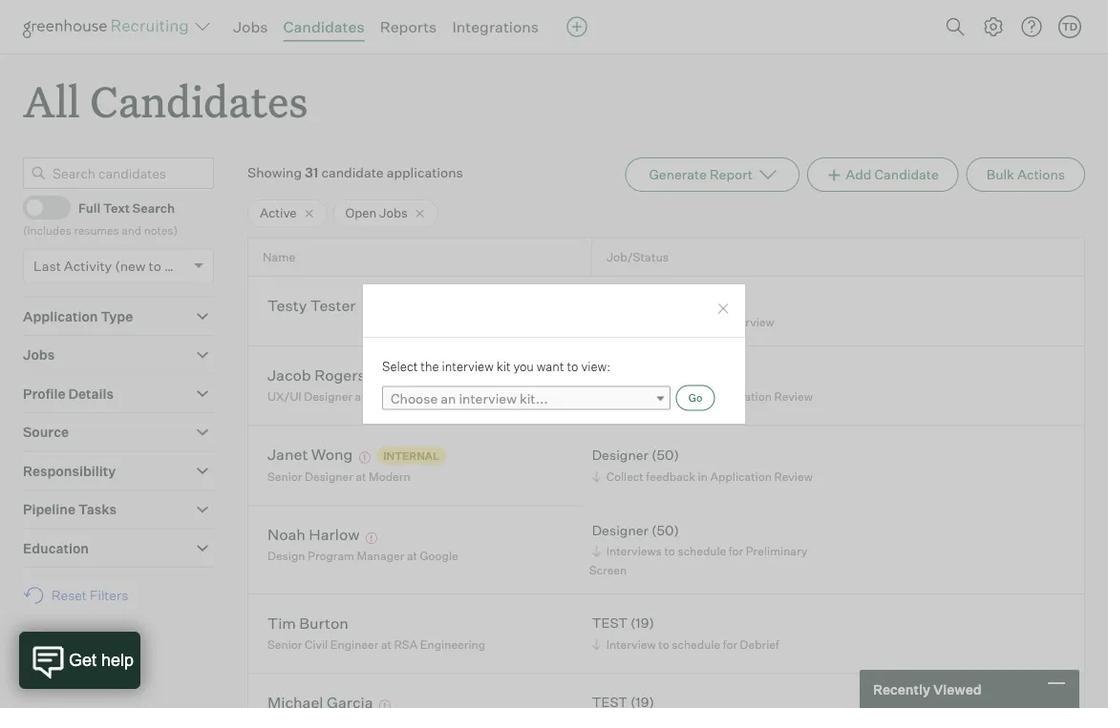 Task type: describe. For each thing, give the bounding box(es) containing it.
interviews to schedule for preliminary screen link
[[589, 543, 808, 580]]

education
[[23, 540, 89, 557]]

reports link
[[380, 17, 437, 36]]

anyway,
[[368, 389, 413, 404]]

generate report
[[649, 166, 753, 183]]

you
[[513, 359, 534, 374]]

test for jacob rogers
[[592, 367, 628, 384]]

design
[[267, 549, 305, 564]]

1 horizontal spatial jobs
[[233, 17, 268, 36]]

to-
[[615, 315, 631, 329]]

2 to-dos for technical interview link
[[589, 313, 779, 331]]

kit
[[496, 359, 511, 374]]

jacob rogers ux/ui designer at anyway, inc.
[[267, 366, 436, 404]]

designer down wong
[[305, 470, 353, 485]]

engineer
[[330, 638, 379, 652]]

inc.
[[416, 389, 436, 404]]

generate
[[649, 166, 707, 183]]

modern
[[369, 470, 410, 485]]

civil
[[305, 638, 328, 652]]

pipeline tasks
[[23, 502, 117, 518]]

at down janet wong has been in application review for more than 5 days icon
[[356, 470, 366, 485]]

go
[[689, 391, 703, 404]]

schedule for (50)
[[678, 545, 726, 559]]

source
[[23, 424, 69, 441]]

test for tim burton
[[592, 615, 628, 632]]

0 vertical spatial candidates
[[283, 17, 365, 36]]

all candidates
[[23, 73, 308, 129]]

kit...
[[520, 390, 548, 407]]

0 vertical spatial application
[[23, 308, 98, 325]]

generate report button
[[625, 158, 800, 192]]

collect feedback in application review link for (19)
[[589, 388, 818, 406]]

resumes
[[74, 223, 119, 238]]

jacob rogers link
[[267, 366, 366, 388]]

notes)
[[144, 223, 178, 238]]

senior designer at modern
[[267, 470, 410, 485]]

activity
[[64, 258, 112, 274]]

bulk actions link
[[967, 158, 1085, 192]]

janet
[[267, 445, 308, 464]]

(50) for harlow
[[652, 522, 679, 539]]

to for test (19) interview to schedule for debrief
[[658, 638, 669, 652]]

interview inside test (19) interview to schedule for debrief
[[606, 638, 656, 652]]

job/status
[[607, 250, 669, 265]]

tim
[[267, 614, 296, 633]]

designer (50) interviews to schedule for preliminary screen
[[589, 522, 808, 578]]

application for test (19)
[[710, 389, 772, 404]]

reset filters button
[[23, 578, 138, 614]]

pipeline
[[23, 502, 76, 518]]

1 senior from the top
[[267, 470, 302, 485]]

2 vertical spatial jobs
[[23, 347, 55, 364]]

(19) for tim burton
[[631, 615, 654, 632]]

(new
[[115, 258, 146, 274]]

review for (50)
[[774, 469, 813, 484]]

greenhouse recruiting image
[[23, 15, 195, 38]]

collect feedback in application review link for (50)
[[589, 468, 818, 486]]

interview for an
[[459, 390, 517, 407]]

tim burton link
[[267, 614, 349, 636]]

want
[[537, 359, 564, 374]]

close image
[[716, 302, 731, 317]]

to for designer (50) interviews to schedule for preliminary screen
[[664, 545, 675, 559]]

in for (19)
[[698, 389, 708, 404]]

details
[[68, 386, 114, 402]]

noah harlow
[[267, 526, 360, 545]]

name
[[263, 250, 295, 265]]

(includes
[[23, 223, 71, 238]]

old)
[[164, 258, 189, 274]]

integrations
[[452, 17, 539, 36]]

for for (50)
[[729, 545, 743, 559]]

integrations link
[[452, 17, 539, 36]]

designer (50) collect feedback in application review
[[592, 447, 813, 484]]

applications
[[387, 165, 463, 181]]

profile details
[[23, 386, 114, 402]]

text
[[103, 200, 130, 215]]

the
[[421, 359, 439, 374]]

responsibility
[[23, 463, 116, 480]]

at inside tim burton senior civil engineer at rsa engineering
[[381, 638, 392, 652]]

wong
[[311, 445, 353, 464]]

manager
[[357, 549, 404, 564]]

review for (19)
[[774, 389, 813, 404]]

collect for test
[[606, 389, 644, 404]]

an
[[441, 390, 456, 407]]

test (19) interview to schedule for debrief
[[592, 615, 779, 652]]

tim burton senior civil engineer at rsa engineering
[[267, 614, 485, 652]]

jacob
[[267, 366, 311, 385]]

choose
[[391, 390, 438, 407]]

(19) for jacob rogers
[[631, 367, 654, 384]]

testy
[[267, 296, 307, 315]]

choose an interview kit... dialog
[[362, 284, 746, 425]]

(50) for wong
[[652, 447, 679, 464]]

at inside "jacob rogers ux/ui designer at anyway, inc."
[[355, 389, 366, 404]]

2
[[606, 315, 613, 329]]

debrief
[[740, 638, 779, 652]]

schedule for (19)
[[672, 638, 720, 652]]

and
[[122, 223, 141, 238]]

candidate
[[875, 166, 939, 183]]

internal
[[383, 450, 439, 463]]

burton
[[299, 614, 349, 633]]

in for (50)
[[698, 469, 708, 484]]

full
[[78, 200, 100, 215]]

feedback for (50)
[[646, 469, 696, 484]]

td button
[[1059, 15, 1081, 38]]

view:
[[581, 359, 610, 374]]

testy tester
[[267, 296, 356, 315]]

td button
[[1055, 11, 1085, 42]]



Task type: vqa. For each thing, say whether or not it's contained in the screenshot.
Designer (50) Interviews to schedule for Preliminary Screen
yes



Task type: locate. For each thing, give the bounding box(es) containing it.
(19) inside test (19) collect feedback in application review
[[631, 367, 654, 384]]

2 to-dos for technical interview
[[606, 315, 774, 329]]

interview down screen at bottom
[[606, 638, 656, 652]]

2 vertical spatial for
[[723, 638, 738, 652]]

reports
[[380, 17, 437, 36]]

interview to schedule for debrief link
[[589, 636, 784, 654]]

a follow-up was set for sep 22, 2023 for noah harlow image
[[363, 533, 380, 545]]

designer
[[304, 389, 353, 404], [592, 447, 649, 464], [305, 470, 353, 485], [592, 522, 649, 539]]

candidates right jobs link
[[283, 17, 365, 36]]

0 vertical spatial (50)
[[652, 447, 679, 464]]

0 vertical spatial in
[[698, 389, 708, 404]]

application down 'last' at left
[[23, 308, 98, 325]]

to right interviews
[[664, 545, 675, 559]]

td
[[1062, 20, 1078, 33]]

(50) inside designer (50) collect feedback in application review
[[652, 447, 679, 464]]

1 vertical spatial for
[[729, 545, 743, 559]]

2 (50) from the top
[[652, 522, 679, 539]]

collect inside designer (50) collect feedback in application review
[[606, 469, 644, 484]]

0 horizontal spatial interview
[[606, 638, 656, 652]]

full text search (includes resumes and notes)
[[23, 200, 178, 238]]

review inside designer (50) collect feedback in application review
[[774, 469, 813, 484]]

jobs link
[[233, 17, 268, 36]]

senior down janet
[[267, 470, 302, 485]]

1 feedback from the top
[[646, 389, 696, 404]]

2 vertical spatial application
[[710, 469, 772, 484]]

feedback
[[646, 389, 696, 404], [646, 469, 696, 484]]

1 vertical spatial (19)
[[631, 615, 654, 632]]

test down screen at bottom
[[592, 615, 628, 632]]

collect for designer
[[606, 469, 644, 484]]

report
[[710, 166, 753, 183]]

2 in from the top
[[698, 469, 708, 484]]

0 vertical spatial feedback
[[646, 389, 696, 404]]

in
[[698, 389, 708, 404], [698, 469, 708, 484]]

collect feedback in application review link up designer (50) interviews to schedule for preliminary screen
[[589, 468, 818, 486]]

jobs up profile
[[23, 347, 55, 364]]

at left google
[[407, 549, 417, 564]]

1 vertical spatial in
[[698, 469, 708, 484]]

last activity (new to old)
[[33, 258, 189, 274]]

2 test from the top
[[592, 615, 628, 632]]

test inside test (19) interview to schedule for debrief
[[592, 615, 628, 632]]

application up preliminary
[[710, 469, 772, 484]]

viewed
[[933, 681, 982, 698]]

schedule inside designer (50) interviews to schedule for preliminary screen
[[678, 545, 726, 559]]

1 vertical spatial test
[[592, 615, 628, 632]]

1 vertical spatial interview
[[459, 390, 517, 407]]

interview up choose an interview kit...
[[442, 359, 494, 374]]

rogers
[[314, 366, 366, 385]]

screen
[[589, 563, 627, 578]]

program
[[308, 549, 354, 564]]

recently viewed
[[873, 681, 982, 698]]

interview down the select the interview kit you want to view:
[[459, 390, 517, 407]]

janet wong has been in application review for more than 5 days image
[[356, 453, 373, 464]]

collect up interviews
[[606, 469, 644, 484]]

to right want
[[567, 359, 578, 374]]

senior inside tim burton senior civil engineer at rsa engineering
[[267, 638, 302, 652]]

active
[[260, 206, 297, 221]]

application right go
[[710, 389, 772, 404]]

interview
[[725, 315, 774, 329], [606, 638, 656, 652]]

google
[[420, 549, 458, 564]]

in inside test (19) collect feedback in application review
[[698, 389, 708, 404]]

for for (19)
[[723, 638, 738, 652]]

to inside test (19) interview to schedule for debrief
[[658, 638, 669, 652]]

to for last activity (new to old)
[[149, 258, 161, 274]]

collect feedback in application review link up designer (50) collect feedback in application review
[[589, 388, 818, 406]]

last
[[33, 258, 61, 274]]

2 horizontal spatial jobs
[[379, 206, 408, 221]]

in inside designer (50) collect feedback in application review
[[698, 469, 708, 484]]

for inside designer (50) interviews to schedule for preliminary screen
[[729, 545, 743, 559]]

select
[[382, 359, 418, 374]]

1 horizontal spatial interview
[[725, 315, 774, 329]]

interview
[[442, 359, 494, 374], [459, 390, 517, 407]]

bulk
[[987, 166, 1015, 183]]

1 vertical spatial senior
[[267, 638, 302, 652]]

0 vertical spatial interview
[[442, 359, 494, 374]]

search image
[[944, 15, 967, 38]]

to inside designer (50) interviews to schedule for preliminary screen
[[664, 545, 675, 559]]

janet wong link
[[267, 445, 353, 467]]

feedback inside designer (50) collect feedback in application review
[[646, 469, 696, 484]]

2 collect from the top
[[606, 469, 644, 484]]

application inside test (19) collect feedback in application review
[[710, 389, 772, 404]]

all
[[23, 73, 80, 129]]

test down '2'
[[592, 367, 628, 384]]

designer up interviews
[[592, 522, 649, 539]]

schedule inside test (19) interview to schedule for debrief
[[672, 638, 720, 652]]

schedule left the "debrief"
[[672, 638, 720, 652]]

0 vertical spatial collect
[[606, 389, 644, 404]]

candidates down jobs link
[[90, 73, 308, 129]]

31
[[305, 165, 319, 181]]

type
[[101, 308, 133, 325]]

schedule right interviews
[[678, 545, 726, 559]]

to down "interviews to schedule for preliminary screen" "link"
[[658, 638, 669, 652]]

collect inside test (19) collect feedback in application review
[[606, 389, 644, 404]]

collect down view:
[[606, 389, 644, 404]]

0 horizontal spatial jobs
[[23, 347, 55, 364]]

1 vertical spatial jobs
[[379, 206, 408, 221]]

configure image
[[982, 15, 1005, 38]]

feedback for (19)
[[646, 389, 696, 404]]

select the interview kit you want to view:
[[382, 359, 610, 374]]

designer inside designer (50) collect feedback in application review
[[592, 447, 649, 464]]

test (19) collect feedback in application review
[[592, 367, 813, 404]]

1 vertical spatial interview
[[606, 638, 656, 652]]

0 vertical spatial review
[[774, 389, 813, 404]]

to left the old)
[[149, 258, 161, 274]]

candidate
[[321, 165, 384, 181]]

interview right technical
[[725, 315, 774, 329]]

1 test from the top
[[592, 367, 628, 384]]

(19) inside test (19) interview to schedule for debrief
[[631, 615, 654, 632]]

0 vertical spatial schedule
[[678, 545, 726, 559]]

jobs left candidates link
[[233, 17, 268, 36]]

designer down the jacob rogers link
[[304, 389, 353, 404]]

showing
[[247, 165, 302, 181]]

candidates
[[283, 17, 365, 36], [90, 73, 308, 129]]

at left rsa
[[381, 638, 392, 652]]

showing 31 candidate applications
[[247, 165, 463, 181]]

noah
[[267, 526, 306, 545]]

application type
[[23, 308, 133, 325]]

add candidate
[[846, 166, 939, 183]]

1 review from the top
[[774, 389, 813, 404]]

interviews
[[606, 545, 662, 559]]

open jobs
[[345, 206, 408, 221]]

designer inside designer (50) interviews to schedule for preliminary screen
[[592, 522, 649, 539]]

Search candidates field
[[23, 158, 214, 189]]

for inside test (19) interview to schedule for debrief
[[723, 638, 738, 652]]

2 feedback from the top
[[646, 469, 696, 484]]

0 vertical spatial for
[[654, 315, 668, 329]]

recently
[[873, 681, 931, 698]]

collect
[[606, 389, 644, 404], [606, 469, 644, 484]]

1 vertical spatial review
[[774, 469, 813, 484]]

1 collect from the top
[[606, 389, 644, 404]]

1 vertical spatial feedback
[[646, 469, 696, 484]]

test inside test (19) collect feedback in application review
[[592, 367, 628, 384]]

choose an interview kit... link
[[382, 386, 671, 410]]

1 (50) from the top
[[652, 447, 679, 464]]

collect feedback in application review link
[[589, 388, 818, 406], [589, 468, 818, 486]]

(50) up interviews
[[652, 522, 679, 539]]

tasks
[[78, 502, 117, 518]]

tester
[[310, 296, 356, 315]]

1 in from the top
[[698, 389, 708, 404]]

0 vertical spatial collect feedback in application review link
[[589, 388, 818, 406]]

designer inside "jacob rogers ux/ui designer at anyway, inc."
[[304, 389, 353, 404]]

at down rogers
[[355, 389, 366, 404]]

add
[[846, 166, 872, 183]]

designer down view:
[[592, 447, 649, 464]]

0 vertical spatial senior
[[267, 470, 302, 485]]

testy tester link
[[267, 296, 356, 318]]

1 vertical spatial application
[[710, 389, 772, 404]]

candidate reports are now available! apply filters and select "view in app" element
[[625, 158, 800, 192]]

1 vertical spatial (50)
[[652, 522, 679, 539]]

2 senior from the top
[[267, 638, 302, 652]]

for left the "debrief"
[[723, 638, 738, 652]]

for left preliminary
[[729, 545, 743, 559]]

in up designer (50) collect feedback in application review
[[698, 389, 708, 404]]

senior down tim
[[267, 638, 302, 652]]

application
[[23, 308, 98, 325], [710, 389, 772, 404], [710, 469, 772, 484]]

to inside 'choose an interview kit...' dialog
[[567, 359, 578, 374]]

(50)
[[652, 447, 679, 464], [652, 522, 679, 539]]

0 vertical spatial test
[[592, 367, 628, 384]]

test
[[592, 367, 628, 384], [592, 615, 628, 632]]

preliminary
[[746, 545, 808, 559]]

filters
[[90, 588, 128, 604]]

actions
[[1017, 166, 1065, 183]]

1 vertical spatial collect
[[606, 469, 644, 484]]

0 vertical spatial jobs
[[233, 17, 268, 36]]

for right dos
[[654, 315, 668, 329]]

feedback up designer (50) collect feedback in application review
[[646, 389, 696, 404]]

1 vertical spatial schedule
[[672, 638, 720, 652]]

dos
[[631, 315, 651, 329]]

2 (19) from the top
[[631, 615, 654, 632]]

review inside test (19) collect feedback in application review
[[774, 389, 813, 404]]

open
[[345, 206, 377, 221]]

feedback up designer (50) interviews to schedule for preliminary screen
[[646, 469, 696, 484]]

rsa
[[394, 638, 418, 652]]

2 review from the top
[[774, 469, 813, 484]]

application inside designer (50) collect feedback in application review
[[710, 469, 772, 484]]

bulk actions
[[987, 166, 1065, 183]]

0 vertical spatial (19)
[[631, 367, 654, 384]]

1 vertical spatial collect feedback in application review link
[[589, 468, 818, 486]]

design program manager at google
[[267, 549, 458, 564]]

for
[[654, 315, 668, 329], [729, 545, 743, 559], [723, 638, 738, 652]]

(19) right view:
[[631, 367, 654, 384]]

last activity (new to old) option
[[33, 258, 189, 274]]

(19) up interview to schedule for debrief link
[[631, 615, 654, 632]]

application for designer (50)
[[710, 469, 772, 484]]

in up designer (50) interviews to schedule for preliminary screen
[[698, 469, 708, 484]]

engineering
[[420, 638, 485, 652]]

candidates link
[[283, 17, 365, 36]]

(50) down go link
[[652, 447, 679, 464]]

michael garcia has been in application review for more than 5 days image
[[376, 701, 394, 709]]

checkmark image
[[32, 200, 46, 214]]

interview for the
[[442, 359, 494, 374]]

choose an interview kit...
[[391, 390, 548, 407]]

1 vertical spatial candidates
[[90, 73, 308, 129]]

2 collect feedback in application review link from the top
[[589, 468, 818, 486]]

1 (19) from the top
[[631, 367, 654, 384]]

feedback inside test (19) collect feedback in application review
[[646, 389, 696, 404]]

technical
[[671, 315, 722, 329]]

search
[[132, 200, 175, 215]]

jobs right open
[[379, 206, 408, 221]]

(50) inside designer (50) interviews to schedule for preliminary screen
[[652, 522, 679, 539]]

1 collect feedback in application review link from the top
[[589, 388, 818, 406]]

go link
[[676, 385, 715, 411]]

0 vertical spatial interview
[[725, 315, 774, 329]]



